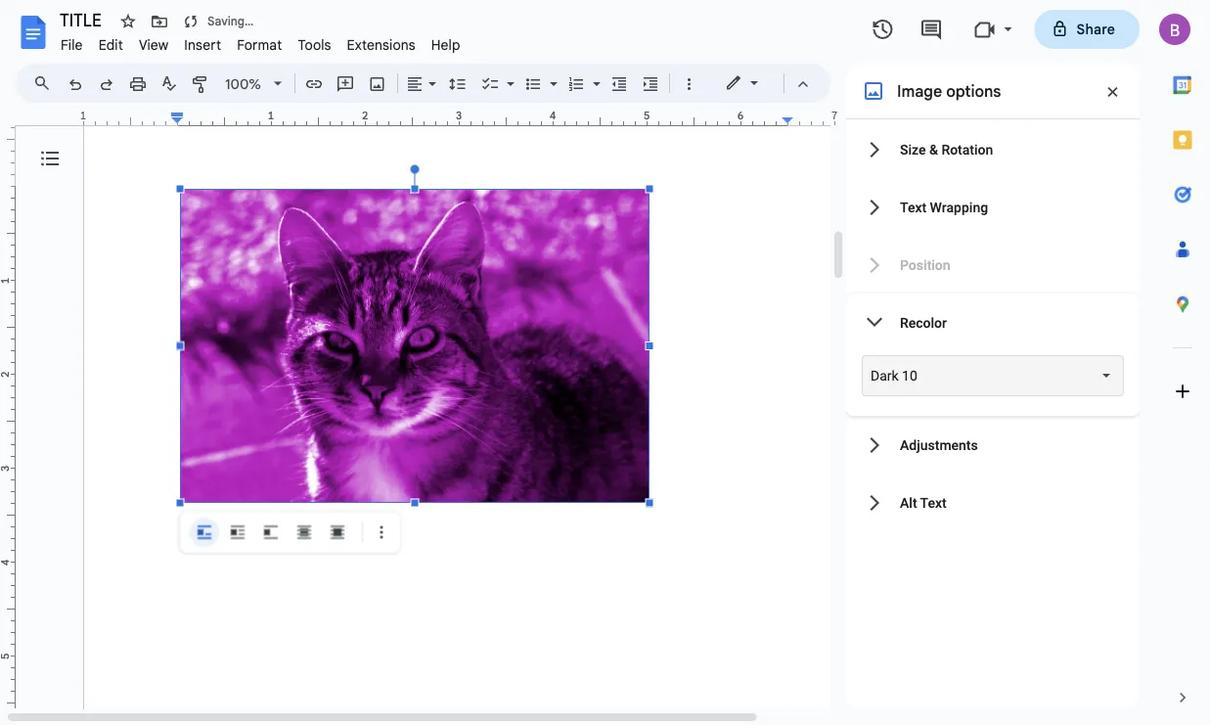 Task type: describe. For each thing, give the bounding box(es) containing it.
image options section
[[847, 64, 1140, 710]]

alt text tab
[[847, 474, 1140, 531]]

insert menu item
[[176, 33, 229, 56]]

format menu item
[[229, 33, 290, 56]]

edit
[[98, 36, 123, 53]]

left margin image
[[84, 111, 183, 125]]

recolor
[[900, 314, 947, 331]]

dark 10 button
[[862, 355, 1124, 396]]

Star checkbox
[[115, 8, 142, 35]]

alt
[[900, 494, 918, 511]]

image
[[897, 81, 943, 101]]

&
[[930, 141, 938, 157]]

rotation
[[942, 141, 994, 157]]

position tab
[[847, 236, 1140, 294]]

recolor tab
[[847, 294, 1140, 351]]

help menu item
[[424, 33, 468, 56]]

In front of text radio
[[323, 518, 352, 547]]

tools menu item
[[290, 33, 339, 56]]

1
[[80, 109, 86, 122]]

size
[[900, 141, 926, 157]]

tab list inside the menu bar "banner"
[[1156, 58, 1211, 670]]

view
[[139, 36, 169, 53]]

file menu item
[[53, 33, 91, 56]]

Rename text field
[[53, 8, 113, 31]]

text wrapping tab
[[847, 178, 1140, 236]]

main toolbar
[[58, 0, 705, 245]]

insert image image
[[367, 69, 389, 97]]

adjustments
[[900, 437, 978, 453]]

edit menu item
[[91, 33, 131, 56]]

Wrap text radio
[[223, 518, 252, 547]]

In line radio
[[190, 518, 219, 547]]

menu bar banner
[[0, 0, 1211, 725]]

saving…
[[207, 14, 254, 29]]

extensions
[[347, 36, 416, 53]]

insert
[[184, 36, 221, 53]]

wrapping
[[930, 199, 989, 215]]



Task type: locate. For each thing, give the bounding box(es) containing it.
right margin image
[[783, 111, 882, 125]]

help
[[431, 36, 461, 53]]

share
[[1077, 21, 1116, 38]]

saving… button
[[177, 8, 259, 35]]

0 vertical spatial text
[[900, 199, 927, 215]]

image options application
[[0, 0, 1211, 725]]

toolbar
[[184, 518, 396, 547]]

extensions menu item
[[339, 33, 424, 56]]

options
[[947, 81, 1002, 101]]

menu bar
[[53, 25, 468, 58]]

position
[[900, 257, 951, 273]]

menu bar inside the menu bar "banner"
[[53, 25, 468, 58]]

format
[[237, 36, 282, 53]]

text right alt
[[921, 494, 947, 511]]

line & paragraph spacing image
[[447, 69, 469, 97]]

share button
[[1035, 10, 1140, 49]]

tools
[[298, 36, 331, 53]]

1 vertical spatial text
[[921, 494, 947, 511]]

dark
[[871, 367, 899, 384]]

alt text
[[900, 494, 947, 511]]

option group
[[190, 518, 352, 547]]

size & rotation
[[900, 141, 994, 157]]

dark 10
[[871, 367, 918, 384]]

image options
[[897, 81, 1002, 101]]

recolor group
[[847, 294, 1140, 416]]

option group inside image options application
[[190, 518, 352, 547]]

Zoom field
[[217, 69, 291, 99]]

menu bar containing file
[[53, 25, 468, 58]]

tab list
[[1156, 58, 1211, 670]]

Menus field
[[24, 69, 68, 97]]

10
[[902, 367, 918, 384]]

Behind text radio
[[290, 518, 319, 547]]

view menu item
[[131, 33, 176, 56]]

adjustments tab
[[847, 416, 1140, 474]]

mode and view toolbar
[[710, 64, 819, 103]]

Break text radio
[[256, 518, 286, 547]]

text wrapping
[[900, 199, 989, 215]]

file
[[61, 36, 83, 53]]

text
[[900, 199, 927, 215], [921, 494, 947, 511]]

top margin image
[[0, 93, 15, 192]]

size & rotation tab
[[847, 120, 1140, 178]]

text left wrapping
[[900, 199, 927, 215]]

Zoom text field
[[220, 70, 267, 98]]



Task type: vqa. For each thing, say whether or not it's contained in the screenshot.
list item
no



